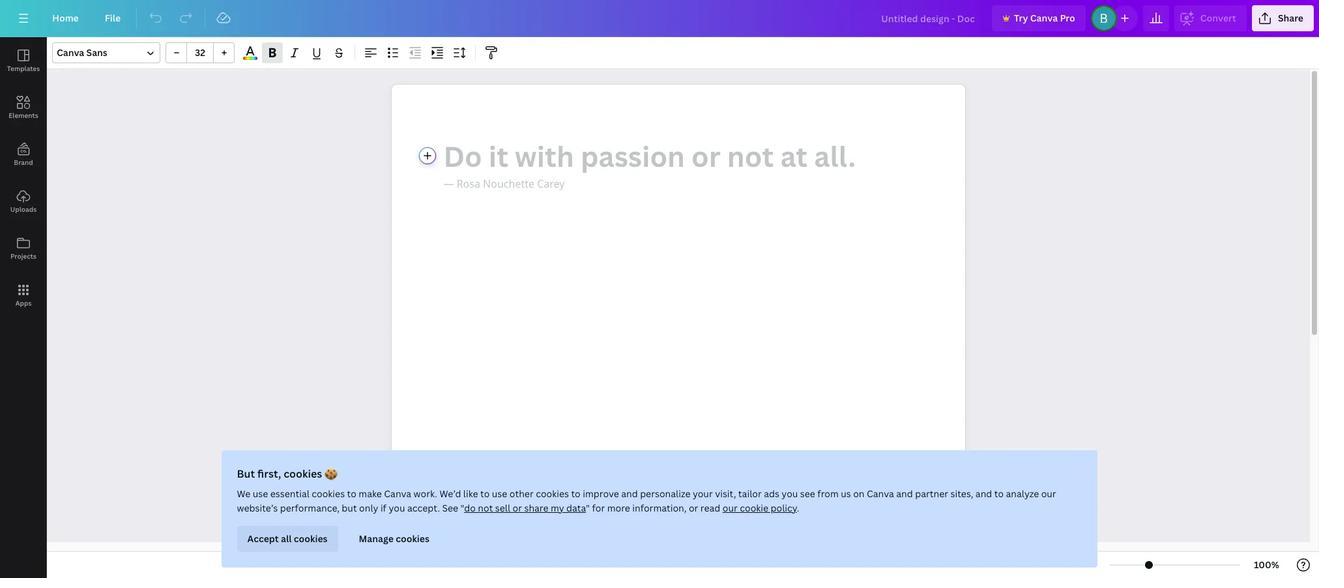Task type: describe. For each thing, give the bounding box(es) containing it.
accept.
[[408, 502, 440, 514]]

make
[[359, 488, 382, 500]]

uploads
[[10, 205, 37, 214]]

– – number field
[[191, 46, 209, 59]]

convert button
[[1175, 5, 1247, 31]]

1 to from the left
[[347, 488, 357, 500]]

but
[[237, 467, 255, 481]]

work.
[[414, 488, 438, 500]]

cookies down accept.
[[396, 533, 430, 545]]

manage
[[359, 533, 394, 545]]

2 or from the left
[[689, 502, 699, 514]]

other
[[510, 488, 534, 500]]

data
[[567, 502, 586, 514]]

2 use from the left
[[492, 488, 508, 500]]

first,
[[258, 467, 282, 481]]

analyze
[[1007, 488, 1040, 500]]

our cookie policy link
[[723, 502, 797, 514]]

from
[[818, 488, 839, 500]]

accept all cookies
[[248, 533, 328, 545]]

accept
[[248, 533, 279, 545]]

do not sell or share my data link
[[465, 502, 586, 514]]

home
[[52, 12, 79, 24]]

website's
[[237, 502, 278, 514]]

canva right on
[[867, 488, 895, 500]]

sell
[[496, 502, 511, 514]]

convert
[[1201, 12, 1237, 24]]

performance,
[[280, 502, 340, 514]]

try canva pro button
[[992, 5, 1086, 31]]

see
[[801, 488, 816, 500]]

cookies up my
[[536, 488, 569, 500]]

tailor
[[739, 488, 762, 500]]

try
[[1014, 12, 1028, 24]]

see
[[443, 502, 459, 514]]

share button
[[1252, 5, 1314, 31]]

sans
[[86, 46, 107, 59]]

partner
[[916, 488, 949, 500]]

manage cookies button
[[349, 526, 440, 552]]

2 to from the left
[[481, 488, 490, 500]]

file
[[105, 12, 121, 24]]

do not sell or share my data " for more information, or read our cookie policy .
[[465, 502, 800, 514]]

not
[[478, 502, 493, 514]]

canva sans
[[57, 46, 107, 59]]

cookies right all at the left bottom of page
[[294, 533, 328, 545]]

your
[[693, 488, 713, 500]]

file button
[[94, 5, 131, 31]]

visit,
[[716, 488, 737, 500]]

1 and from the left
[[622, 488, 638, 500]]

1 use from the left
[[253, 488, 269, 500]]

.
[[797, 502, 800, 514]]

but first, cookies 🍪 dialog
[[222, 450, 1098, 568]]

personalize
[[641, 488, 691, 500]]

but first, cookies 🍪
[[237, 467, 338, 481]]

side panel tab list
[[0, 37, 47, 319]]

on
[[854, 488, 865, 500]]

improve
[[583, 488, 619, 500]]

3 to from the left
[[572, 488, 581, 500]]

try canva pro
[[1014, 12, 1075, 24]]

accept all cookies button
[[237, 526, 338, 552]]

like
[[464, 488, 479, 500]]

apps
[[15, 299, 32, 308]]

all
[[281, 533, 292, 545]]

canva inside popup button
[[57, 46, 84, 59]]

cookies up essential
[[284, 467, 323, 481]]



Task type: locate. For each thing, give the bounding box(es) containing it.
" inside 'we use essential cookies to make canva work. we'd like to use other cookies to improve and personalize your visit, tailor ads you see from us on canva and partner sites, and to analyze our website's performance, but only if you accept. see "'
[[461, 502, 465, 514]]

templates button
[[0, 37, 47, 84]]

1 or from the left
[[513, 502, 522, 514]]

1 horizontal spatial and
[[897, 488, 913, 500]]

uploads button
[[0, 178, 47, 225]]

our
[[1042, 488, 1057, 500], [723, 502, 738, 514]]

1 horizontal spatial you
[[782, 488, 799, 500]]

canva inside 'button'
[[1031, 12, 1058, 24]]

to left the analyze in the right bottom of the page
[[995, 488, 1004, 500]]

2 " from the left
[[586, 502, 590, 514]]

brand button
[[0, 131, 47, 178]]

use
[[253, 488, 269, 500], [492, 488, 508, 500]]

share
[[525, 502, 549, 514]]

1 horizontal spatial "
[[586, 502, 590, 514]]

elements button
[[0, 84, 47, 131]]

and left partner
[[897, 488, 913, 500]]

our inside 'we use essential cookies to make canva work. we'd like to use other cookies to improve and personalize your visit, tailor ads you see from us on canva and partner sites, and to analyze our website's performance, but only if you accept. see "'
[[1042, 488, 1057, 500]]

you
[[782, 488, 799, 500], [389, 502, 405, 514]]

or left read
[[689, 502, 699, 514]]

if
[[381, 502, 387, 514]]

canva up "if"
[[384, 488, 412, 500]]

information,
[[633, 502, 687, 514]]

to up data
[[572, 488, 581, 500]]

0 vertical spatial you
[[782, 488, 799, 500]]

essential
[[271, 488, 310, 500]]

elements
[[9, 111, 38, 120]]

2 and from the left
[[897, 488, 913, 500]]

read
[[701, 502, 721, 514]]

100%
[[1254, 559, 1280, 571]]

canva
[[1031, 12, 1058, 24], [57, 46, 84, 59], [384, 488, 412, 500], [867, 488, 895, 500]]

"
[[461, 502, 465, 514], [586, 502, 590, 514]]

use up sell
[[492, 488, 508, 500]]

1 horizontal spatial use
[[492, 488, 508, 500]]

or right sell
[[513, 502, 522, 514]]

templates
[[7, 64, 40, 73]]

1 vertical spatial our
[[723, 502, 738, 514]]

pro
[[1060, 12, 1075, 24]]

canva left sans
[[57, 46, 84, 59]]

to
[[347, 488, 357, 500], [481, 488, 490, 500], [572, 488, 581, 500], [995, 488, 1004, 500]]

0 horizontal spatial and
[[622, 488, 638, 500]]

and
[[622, 488, 638, 500], [897, 488, 913, 500], [976, 488, 993, 500]]

canva right try
[[1031, 12, 1058, 24]]

and right sites,
[[976, 488, 993, 500]]

cookies down 🍪
[[312, 488, 345, 500]]

" right see
[[461, 502, 465, 514]]

🍪
[[325, 467, 338, 481]]

group
[[166, 42, 235, 63]]

we'd
[[440, 488, 461, 500]]

Design title text field
[[871, 5, 987, 31]]

and up do not sell or share my data " for more information, or read our cookie policy .
[[622, 488, 638, 500]]

0 horizontal spatial or
[[513, 502, 522, 514]]

0 horizontal spatial use
[[253, 488, 269, 500]]

main menu bar
[[0, 0, 1319, 37]]

sites,
[[951, 488, 974, 500]]

2 horizontal spatial and
[[976, 488, 993, 500]]

projects button
[[0, 225, 47, 272]]

to up but
[[347, 488, 357, 500]]

share
[[1278, 12, 1304, 24]]

only
[[360, 502, 379, 514]]

our down the visit,
[[723, 502, 738, 514]]

0 vertical spatial our
[[1042, 488, 1057, 500]]

4 to from the left
[[995, 488, 1004, 500]]

canva sans button
[[52, 42, 160, 63]]

use up website's
[[253, 488, 269, 500]]

3 and from the left
[[976, 488, 993, 500]]

home link
[[42, 5, 89, 31]]

100% button
[[1246, 555, 1288, 576]]

you right "if"
[[389, 502, 405, 514]]

0 horizontal spatial you
[[389, 502, 405, 514]]

manage cookies
[[359, 533, 430, 545]]

our right the analyze in the right bottom of the page
[[1042, 488, 1057, 500]]

0 horizontal spatial "
[[461, 502, 465, 514]]

projects
[[10, 252, 37, 261]]

1 vertical spatial you
[[389, 502, 405, 514]]

1 " from the left
[[461, 502, 465, 514]]

to right the like
[[481, 488, 490, 500]]

" left for
[[586, 502, 590, 514]]

color range image
[[243, 57, 257, 60]]

1 horizontal spatial or
[[689, 502, 699, 514]]

do
[[465, 502, 476, 514]]

my
[[551, 502, 565, 514]]

but
[[342, 502, 357, 514]]

None text field
[[391, 85, 965, 578]]

policy
[[771, 502, 797, 514]]

we
[[237, 488, 251, 500]]

1 horizontal spatial our
[[1042, 488, 1057, 500]]

apps button
[[0, 272, 47, 319]]

brand
[[14, 158, 33, 167]]

you up policy
[[782, 488, 799, 500]]

cookie
[[740, 502, 769, 514]]

us
[[841, 488, 852, 500]]

0 horizontal spatial our
[[723, 502, 738, 514]]

ads
[[764, 488, 780, 500]]

or
[[513, 502, 522, 514], [689, 502, 699, 514]]

more
[[608, 502, 631, 514]]

cookies
[[284, 467, 323, 481], [312, 488, 345, 500], [536, 488, 569, 500], [294, 533, 328, 545], [396, 533, 430, 545]]

for
[[593, 502, 605, 514]]

we use essential cookies to make canva work. we'd like to use other cookies to improve and personalize your visit, tailor ads you see from us on canva and partner sites, and to analyze our website's performance, but only if you accept. see "
[[237, 488, 1057, 514]]



Task type: vqa. For each thing, say whether or not it's contained in the screenshot.
third and from left
yes



